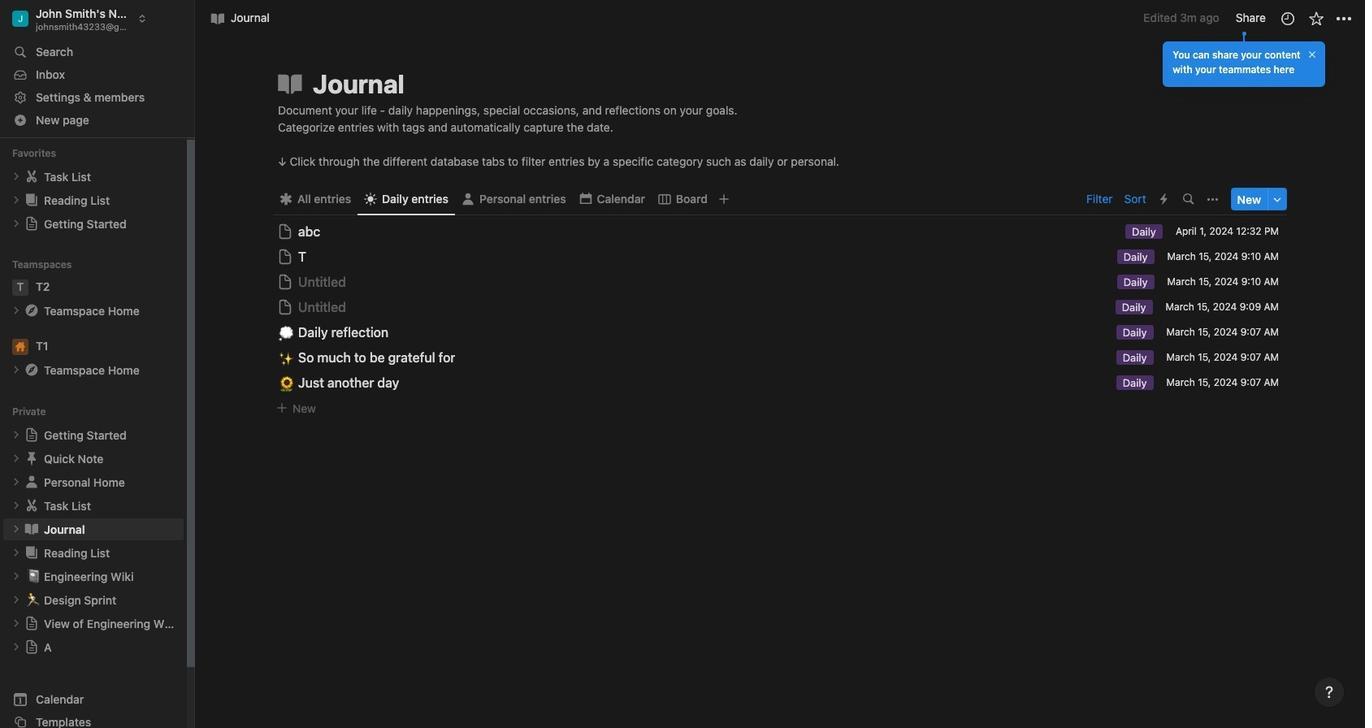 Task type: vqa. For each thing, say whether or not it's contained in the screenshot.
tenth Open image from the top of the page
yes



Task type: locate. For each thing, give the bounding box(es) containing it.
3 open image from the top
[[11, 306, 21, 316]]

change page icon image for sixth open icon from the bottom of the page
[[24, 303, 40, 319]]

3 tab from the left
[[455, 188, 573, 211]]

updates image
[[1280, 10, 1296, 26]]

4 tab from the left
[[573, 188, 652, 211]]

open image
[[11, 219, 21, 229], [11, 365, 21, 375], [11, 430, 21, 440], [11, 501, 21, 511], [11, 525, 21, 534], [11, 595, 21, 605], [11, 619, 21, 629]]

💭 image
[[279, 323, 295, 343]]

change page icon image for 5th open icon from the top of the page
[[24, 474, 40, 491]]

tab
[[273, 188, 358, 211], [358, 188, 455, 211], [455, 188, 573, 211], [573, 188, 652, 211], [652, 188, 715, 211]]

tab list
[[273, 183, 1082, 216]]

2 open image from the top
[[11, 195, 21, 205]]

5 open image from the top
[[11, 477, 21, 487]]

3 open image from the top
[[11, 430, 21, 440]]

change page icon image
[[276, 69, 305, 98], [24, 169, 40, 185], [24, 192, 40, 208], [24, 217, 39, 231], [24, 303, 40, 319], [24, 362, 40, 378], [24, 428, 39, 443], [24, 451, 40, 467], [24, 474, 40, 491], [24, 498, 40, 514], [24, 521, 40, 538], [24, 545, 40, 561], [24, 617, 39, 631], [24, 640, 39, 655]]

change page icon image for 1st open image from the bottom
[[24, 617, 39, 631]]

change page icon image for 3rd open image from the bottom of the page
[[24, 521, 40, 538]]

2 open image from the top
[[11, 365, 21, 375]]

1 open image from the top
[[11, 219, 21, 229]]

📓 image
[[26, 567, 41, 586]]

open image
[[11, 172, 21, 182], [11, 195, 21, 205], [11, 306, 21, 316], [11, 454, 21, 464], [11, 477, 21, 487], [11, 548, 21, 558], [11, 572, 21, 582], [11, 643, 21, 652]]



Task type: describe. For each thing, give the bounding box(es) containing it.
✨ image
[[279, 348, 295, 368]]

8 open image from the top
[[11, 643, 21, 652]]

change page icon image for fifth open image from the bottom of the page
[[24, 428, 39, 443]]

favorite image
[[1309, 10, 1325, 26]]

4 open image from the top
[[11, 501, 21, 511]]

change page icon image for third open icon from the bottom of the page
[[24, 545, 40, 561]]

🏃 image
[[26, 591, 41, 609]]

change page icon image for 1st open image from the top
[[24, 217, 39, 231]]

t image
[[12, 280, 28, 296]]

7 open image from the top
[[11, 572, 21, 582]]

2 tab from the left
[[358, 188, 455, 211]]

change page icon image for 4th open image from the top of the page
[[24, 498, 40, 514]]

change page icon image for 5th open icon from the bottom of the page
[[24, 451, 40, 467]]

5 open image from the top
[[11, 525, 21, 534]]

change page icon image for sixth open image from the bottom of the page
[[24, 362, 40, 378]]

5 tab from the left
[[652, 188, 715, 211]]

change page icon image for 8th open icon from the top
[[24, 640, 39, 655]]

change page icon image for first open icon
[[24, 169, 40, 185]]

1 tab from the left
[[273, 188, 358, 211]]

4 open image from the top
[[11, 454, 21, 464]]

1 open image from the top
[[11, 172, 21, 182]]

change page icon image for second open icon from the top
[[24, 192, 40, 208]]

🌻 image
[[279, 373, 295, 393]]

6 open image from the top
[[11, 548, 21, 558]]

7 open image from the top
[[11, 619, 21, 629]]

6 open image from the top
[[11, 595, 21, 605]]

create and view automations image
[[1161, 194, 1168, 205]]



